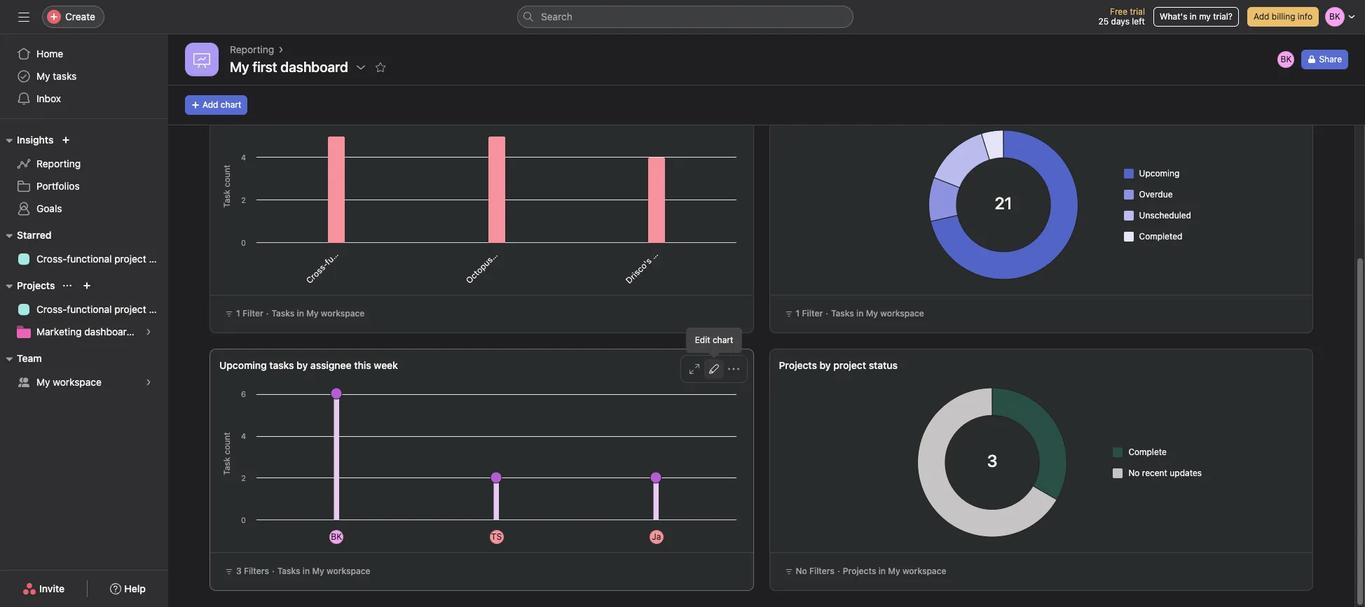 Task type: locate. For each thing, give the bounding box(es) containing it.
plan
[[149, 253, 168, 265], [149, 303, 168, 315]]

bk
[[1281, 54, 1292, 64], [331, 532, 342, 542]]

1 vertical spatial reporting
[[36, 158, 81, 170]]

edit chart image
[[708, 364, 719, 375]]

0 horizontal spatial filter
[[243, 308, 263, 319]]

0 vertical spatial plan
[[149, 253, 168, 265]]

1 horizontal spatial filter
[[802, 308, 823, 319]]

chart inside edit chart tooltip
[[713, 335, 733, 345]]

help
[[124, 583, 146, 595]]

chart right the edit
[[713, 335, 733, 345]]

reporting link
[[230, 42, 274, 57], [8, 153, 160, 175]]

add
[[1254, 11, 1269, 22], [203, 100, 218, 110]]

0 horizontal spatial tasks
[[53, 70, 77, 82]]

chart down my first dashboard
[[221, 100, 241, 110]]

marketing
[[36, 326, 82, 338]]

1 cross-functional project plan from the top
[[36, 253, 168, 265]]

overdue
[[1139, 189, 1173, 199]]

add to starred image
[[375, 62, 386, 73]]

search list box
[[517, 6, 854, 28]]

see details, my workspace image
[[144, 378, 153, 387]]

projects in my workspace
[[843, 566, 946, 577]]

tasks left the assignee on the bottom left of the page
[[269, 360, 294, 371]]

my workspace link
[[8, 371, 160, 394]]

new project or portfolio image
[[83, 282, 91, 290]]

0 horizontal spatial reporting
[[36, 158, 81, 170]]

0 horizontal spatial projects
[[17, 280, 55, 292]]

reporting link up my first dashboard
[[230, 42, 274, 57]]

search button
[[517, 6, 854, 28]]

1 by from the left
[[297, 360, 308, 371]]

0 horizontal spatial reporting link
[[8, 153, 160, 175]]

add left billing
[[1254, 11, 1269, 22]]

1 horizontal spatial chart
[[713, 335, 733, 345]]

cross-functional project plan link
[[8, 248, 168, 271], [8, 299, 168, 321]]

tasks
[[272, 308, 295, 319], [831, 308, 854, 319], [277, 566, 300, 577]]

home
[[36, 48, 63, 60]]

view chart image
[[689, 364, 700, 375]]

reporting up my first dashboard
[[230, 43, 274, 55]]

0 vertical spatial chart
[[221, 100, 241, 110]]

cross-functional project plan link up 'new project or portfolio' image
[[8, 248, 168, 271]]

1 horizontal spatial upcoming
[[1139, 168, 1180, 178]]

1 vertical spatial upcoming
[[219, 360, 267, 371]]

filters
[[244, 566, 269, 577], [809, 566, 835, 577]]

team button
[[0, 350, 42, 367]]

1 horizontal spatial no
[[1129, 468, 1140, 478]]

inbox link
[[8, 88, 160, 110]]

projects
[[17, 280, 55, 292], [779, 360, 817, 371], [843, 566, 876, 577]]

drisco's
[[624, 256, 654, 286]]

inbox
[[36, 93, 61, 104]]

1 horizontal spatial 1
[[796, 308, 800, 319]]

0 vertical spatial cross-functional project plan
[[36, 253, 168, 265]]

2 cross-functional project plan from the top
[[36, 303, 168, 315]]

tasks
[[53, 70, 77, 82], [269, 360, 294, 371]]

1 cross-functional project plan link from the top
[[8, 248, 168, 271]]

0 horizontal spatial filters
[[244, 566, 269, 577]]

days
[[1111, 16, 1130, 27]]

1 horizontal spatial 1 filter
[[796, 308, 823, 319]]

left
[[1132, 16, 1145, 27]]

portfolios
[[36, 180, 80, 192]]

project up see details, marketing dashboards image
[[114, 303, 146, 315]]

cross- up marketing
[[36, 303, 67, 315]]

0 horizontal spatial add
[[203, 100, 218, 110]]

0 vertical spatial upcoming
[[1139, 168, 1180, 178]]

1 filters from the left
[[244, 566, 269, 577]]

workspace
[[321, 308, 365, 319], [880, 308, 924, 319], [53, 376, 102, 388], [327, 566, 370, 577], [903, 566, 946, 577]]

in left my
[[1190, 11, 1197, 22]]

project
[[114, 253, 146, 265], [114, 303, 146, 315]]

tasks inside global element
[[53, 70, 77, 82]]

1 vertical spatial cross-functional project plan
[[36, 303, 168, 315]]

no
[[1129, 468, 1140, 478], [796, 566, 807, 577]]

tasks up the "projects by project status"
[[831, 308, 854, 319]]

add billing info button
[[1247, 7, 1319, 27]]

projects left show options, current sort, top image
[[17, 280, 55, 292]]

2 filter from the left
[[802, 308, 823, 319]]

0 horizontal spatial chart
[[221, 100, 241, 110]]

my tasks
[[36, 70, 77, 82]]

2 functional from the top
[[67, 303, 112, 315]]

by left the assignee on the bottom left of the page
[[297, 360, 308, 371]]

invite button
[[13, 577, 74, 602]]

1 filter from the left
[[243, 308, 263, 319]]

functional
[[67, 253, 112, 265], [67, 303, 112, 315]]

octopus
[[464, 255, 495, 286]]

starred
[[17, 229, 51, 241]]

by
[[297, 360, 308, 371], [820, 360, 831, 371]]

0 vertical spatial cross-
[[36, 253, 67, 265]]

1 cross- from the top
[[36, 253, 67, 265]]

chart for add chart
[[221, 100, 241, 110]]

2 cross- from the top
[[36, 303, 67, 315]]

1 horizontal spatial by
[[820, 360, 831, 371]]

1 horizontal spatial filters
[[809, 566, 835, 577]]

0 horizontal spatial upcoming
[[219, 360, 267, 371]]

marketing dashboards link
[[8, 321, 160, 343]]

0 vertical spatial cross-functional project plan link
[[8, 248, 168, 271]]

chart
[[221, 100, 241, 110], [713, 335, 733, 345]]

upcoming for upcoming tasks by assignee this week
[[219, 360, 267, 371]]

tasks right 3 filters
[[277, 566, 300, 577]]

0 vertical spatial functional
[[67, 253, 112, 265]]

projects for projects
[[17, 280, 55, 292]]

team
[[17, 352, 42, 364]]

insights
[[17, 134, 54, 146]]

cross-functional project plan link up marketing dashboards
[[8, 299, 168, 321]]

projects by project status
[[779, 360, 898, 371]]

1 plan from the top
[[149, 253, 168, 265]]

goals link
[[8, 198, 160, 220]]

1 vertical spatial plan
[[149, 303, 168, 315]]

1 vertical spatial chart
[[713, 335, 733, 345]]

home link
[[8, 43, 160, 65]]

add down report icon
[[203, 100, 218, 110]]

see details, marketing dashboards image
[[144, 328, 153, 336]]

reporting
[[230, 43, 274, 55], [36, 158, 81, 170]]

create button
[[42, 6, 104, 28]]

cross-functional project plan
[[36, 253, 168, 265], [36, 303, 168, 315]]

no recent updates
[[1129, 468, 1202, 478]]

reporting up portfolios
[[36, 158, 81, 170]]

1
[[236, 308, 240, 319], [796, 308, 800, 319]]

upcoming for upcoming
[[1139, 168, 1180, 178]]

1 horizontal spatial projects
[[779, 360, 817, 371]]

0 vertical spatial no
[[1129, 468, 1140, 478]]

1 vertical spatial cross-functional project plan link
[[8, 299, 168, 321]]

functional up 'new project or portfolio' image
[[67, 253, 112, 265]]

tasks down home in the left top of the page
[[53, 70, 77, 82]]

teams element
[[0, 346, 168, 397]]

ja
[[652, 532, 661, 542]]

1 horizontal spatial bk
[[1281, 54, 1292, 64]]

cross- down the 'starred'
[[36, 253, 67, 265]]

completed
[[1139, 231, 1183, 241]]

show options, current sort, top image
[[63, 282, 72, 290]]

1 vertical spatial reporting link
[[8, 153, 160, 175]]

new image
[[62, 136, 70, 144]]

filters for projects
[[809, 566, 835, 577]]

1 horizontal spatial tasks
[[269, 360, 294, 371]]

workspace inside "link"
[[53, 376, 102, 388]]

edit
[[695, 335, 710, 345]]

2 plan from the top
[[149, 303, 168, 315]]

create
[[65, 11, 95, 22]]

1 vertical spatial bk
[[331, 532, 342, 542]]

plan inside starred "element"
[[149, 253, 168, 265]]

hide sidebar image
[[18, 11, 29, 22]]

2 project from the top
[[114, 303, 146, 315]]

starred element
[[0, 223, 168, 273]]

1 1 filter from the left
[[236, 308, 263, 319]]

1 vertical spatial no
[[796, 566, 807, 577]]

add chart
[[203, 100, 241, 110]]

1 project from the top
[[114, 253, 146, 265]]

1 vertical spatial functional
[[67, 303, 112, 315]]

reporting link down new "icon"
[[8, 153, 160, 175]]

by left project status
[[820, 360, 831, 371]]

2 vertical spatial projects
[[843, 566, 876, 577]]

0 vertical spatial bk
[[1281, 54, 1292, 64]]

0 horizontal spatial by
[[297, 360, 308, 371]]

chart inside add chart button
[[221, 100, 241, 110]]

what's in my trial?
[[1160, 11, 1233, 22]]

tasks in my workspace
[[272, 308, 365, 319], [831, 308, 924, 319], [277, 566, 370, 577]]

0 vertical spatial tasks
[[53, 70, 77, 82]]

projects right more actions "icon"
[[779, 360, 817, 371]]

projects inside 'dropdown button'
[[17, 280, 55, 292]]

functional up marketing dashboards
[[67, 303, 112, 315]]

0 horizontal spatial 1 filter
[[236, 308, 263, 319]]

1 vertical spatial tasks
[[269, 360, 294, 371]]

0 vertical spatial reporting link
[[230, 42, 274, 57]]

drisco's drinks
[[624, 236, 673, 286]]

info
[[1298, 11, 1313, 22]]

report image
[[193, 51, 210, 68]]

0 vertical spatial reporting
[[230, 43, 274, 55]]

1 vertical spatial cross-
[[36, 303, 67, 315]]

1 vertical spatial add
[[203, 100, 218, 110]]

cross-
[[36, 253, 67, 265], [36, 303, 67, 315]]

0 vertical spatial project
[[114, 253, 146, 265]]

ts
[[491, 532, 502, 542]]

in
[[1190, 11, 1197, 22], [297, 308, 304, 319], [856, 308, 864, 319], [303, 566, 310, 577], [879, 566, 886, 577]]

0 vertical spatial projects
[[17, 280, 55, 292]]

edit chart
[[695, 335, 733, 345]]

1 vertical spatial projects
[[779, 360, 817, 371]]

projects button
[[0, 278, 55, 294]]

projects element
[[0, 273, 168, 346]]

filter
[[243, 308, 263, 319], [802, 308, 823, 319]]

0 horizontal spatial no
[[796, 566, 807, 577]]

2 horizontal spatial projects
[[843, 566, 876, 577]]

1 vertical spatial project
[[114, 303, 146, 315]]

upcoming
[[1139, 168, 1180, 178], [219, 360, 267, 371]]

0 horizontal spatial 1
[[236, 308, 240, 319]]

1 horizontal spatial add
[[1254, 11, 1269, 22]]

my
[[230, 59, 249, 75], [36, 70, 50, 82], [306, 308, 319, 319], [866, 308, 878, 319], [36, 376, 50, 388], [312, 566, 324, 577], [888, 566, 900, 577]]

2 1 filter from the left
[[796, 308, 823, 319]]

project down goals link
[[114, 253, 146, 265]]

what's in my trial? button
[[1153, 7, 1239, 27]]

reporting link inside insights element
[[8, 153, 160, 175]]

upcoming tasks by assignee this week
[[219, 360, 398, 371]]

what's
[[1160, 11, 1187, 22]]

1 functional from the top
[[67, 253, 112, 265]]

show options image
[[355, 62, 366, 73]]

in up project status
[[856, 308, 864, 319]]

tasks up the upcoming tasks by assignee this week
[[272, 308, 295, 319]]

projects right no filters
[[843, 566, 876, 577]]

bk inside button
[[1281, 54, 1292, 64]]

cross-functional project plan up dashboards
[[36, 303, 168, 315]]

1 filter
[[236, 308, 263, 319], [796, 308, 823, 319]]

cross-functional project plan up 'new project or portfolio' image
[[36, 253, 168, 265]]

0 vertical spatial add
[[1254, 11, 1269, 22]]

2 filters from the left
[[809, 566, 835, 577]]



Task type: vqa. For each thing, say whether or not it's contained in the screenshot.
the No Filters
yes



Task type: describe. For each thing, give the bounding box(es) containing it.
in inside what's in my trial? "button"
[[1190, 11, 1197, 22]]

octopus specimen
[[464, 225, 524, 286]]

1 horizontal spatial reporting
[[230, 43, 274, 55]]

drinks
[[648, 236, 673, 261]]

assignee
[[310, 360, 352, 371]]

help button
[[101, 577, 155, 602]]

more actions image
[[728, 364, 739, 375]]

in up the upcoming tasks by assignee this week
[[297, 308, 304, 319]]

unscheduled
[[1139, 210, 1191, 220]]

trial?
[[1213, 11, 1233, 22]]

add for add chart
[[203, 100, 218, 110]]

3
[[236, 566, 242, 577]]

free trial 25 days left
[[1099, 6, 1145, 27]]

reporting inside reporting link
[[36, 158, 81, 170]]

functional inside starred "element"
[[67, 253, 112, 265]]

project inside starred "element"
[[114, 253, 146, 265]]

my inside "link"
[[36, 376, 50, 388]]

my workspace
[[36, 376, 102, 388]]

1 1 from the left
[[236, 308, 240, 319]]

billing
[[1272, 11, 1295, 22]]

cross-functional project plan inside projects element
[[36, 303, 168, 315]]

my inside global element
[[36, 70, 50, 82]]

my
[[1199, 11, 1211, 22]]

plan inside projects element
[[149, 303, 168, 315]]

complete
[[1129, 447, 1167, 457]]

add for add billing info
[[1254, 11, 1269, 22]]

goals
[[36, 203, 62, 214]]

in right no filters
[[879, 566, 886, 577]]

2 cross-functional project plan link from the top
[[8, 299, 168, 321]]

no filters
[[796, 566, 835, 577]]

insights button
[[0, 132, 54, 149]]

edit chart tooltip
[[687, 329, 742, 357]]

this week
[[354, 360, 398, 371]]

marketing dashboards
[[36, 326, 138, 338]]

0 horizontal spatial bk
[[331, 532, 342, 542]]

add billing info
[[1254, 11, 1313, 22]]

tasks for my
[[53, 70, 77, 82]]

tasks for upcoming
[[269, 360, 294, 371]]

first dashboard
[[252, 59, 348, 75]]

search
[[541, 11, 573, 22]]

filters for upcoming
[[244, 566, 269, 577]]

3 filters
[[236, 566, 269, 577]]

1 horizontal spatial reporting link
[[230, 42, 274, 57]]

invite
[[39, 583, 65, 595]]

cross- inside starred "element"
[[36, 253, 67, 265]]

bk button
[[1276, 50, 1296, 69]]

chart for edit chart
[[713, 335, 733, 345]]

trial
[[1130, 6, 1145, 17]]

cross-functional project plan link inside starred "element"
[[8, 248, 168, 271]]

recent
[[1142, 468, 1168, 478]]

projects for projects in my workspace
[[843, 566, 876, 577]]

my tasks link
[[8, 65, 160, 88]]

share
[[1319, 54, 1342, 64]]

free
[[1110, 6, 1128, 17]]

portfolios link
[[8, 175, 160, 198]]

cross- inside projects element
[[36, 303, 67, 315]]

share button
[[1302, 50, 1348, 69]]

specimen
[[489, 225, 524, 260]]

no for no filters
[[796, 566, 807, 577]]

functional inside projects element
[[67, 303, 112, 315]]

25
[[1099, 16, 1109, 27]]

updates
[[1170, 468, 1202, 478]]

add chart button
[[185, 95, 248, 115]]

2 by from the left
[[820, 360, 831, 371]]

dashboards
[[84, 326, 138, 338]]

cross-functional project plan inside starred "element"
[[36, 253, 168, 265]]

my first dashboard
[[230, 59, 348, 75]]

no for no recent updates
[[1129, 468, 1140, 478]]

global element
[[0, 34, 168, 118]]

project status
[[833, 360, 898, 371]]

in right 3 filters
[[303, 566, 310, 577]]

insights element
[[0, 128, 168, 223]]

2 1 from the left
[[796, 308, 800, 319]]

starred button
[[0, 227, 51, 244]]

projects for projects by project status
[[779, 360, 817, 371]]



